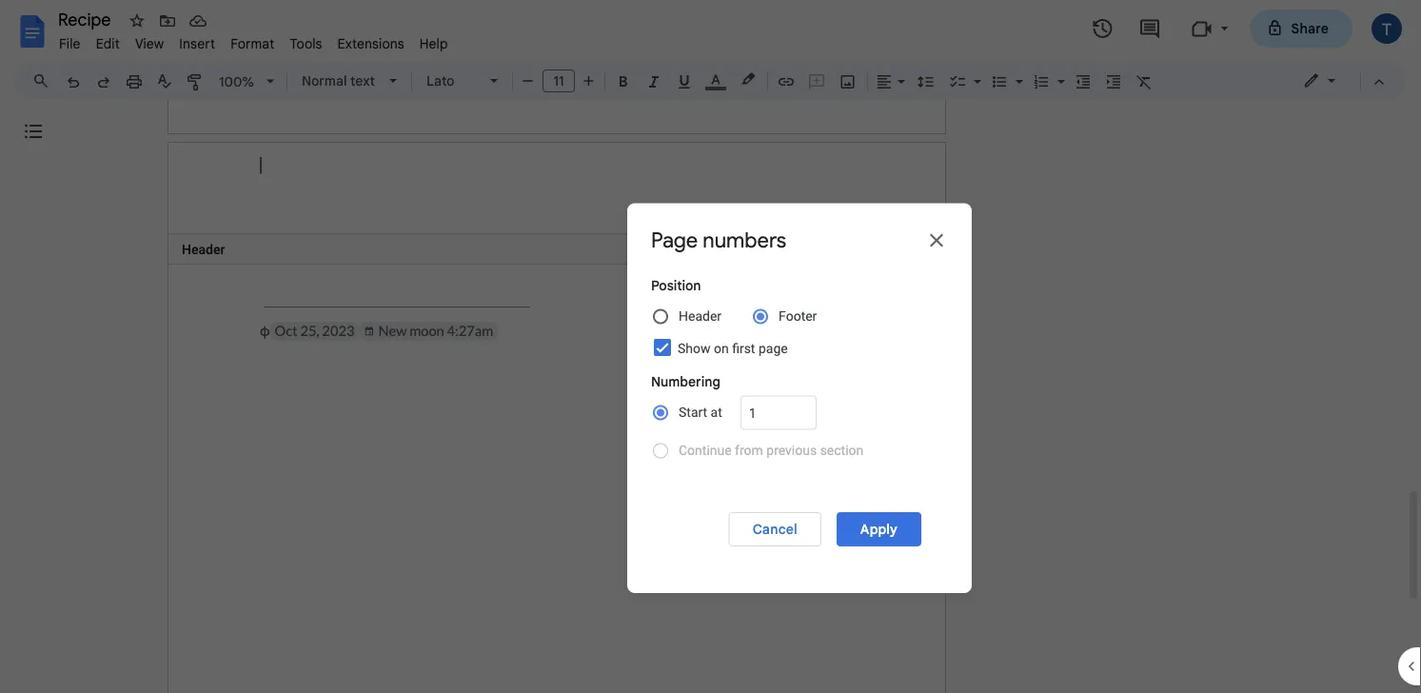 Task type: describe. For each thing, give the bounding box(es) containing it.
cancel button
[[729, 512, 822, 547]]

at
[[711, 404, 723, 420]]

show on first page
[[678, 341, 788, 356]]

apply button
[[837, 512, 922, 547]]

menu bar inside menu bar banner
[[51, 25, 456, 56]]

Show on first page checkbox
[[654, 339, 671, 356]]

page numbers heading
[[651, 227, 787, 254]]

numbering
[[651, 374, 721, 390]]

Header radio
[[651, 303, 729, 329]]

apply
[[861, 521, 898, 538]]

page numbers
[[651, 227, 787, 254]]

from
[[735, 442, 764, 458]]

header inside option
[[679, 308, 722, 324]]

Footer radio
[[751, 303, 824, 329]]

section
[[821, 442, 864, 458]]

position
[[651, 278, 702, 294]]

Star checkbox
[[124, 8, 150, 34]]

first
[[733, 341, 756, 356]]



Task type: vqa. For each thing, say whether or not it's contained in the screenshot.
SHOW ON FIRST PAGE option
yes



Task type: locate. For each thing, give the bounding box(es) containing it.
header
[[182, 241, 225, 257], [679, 308, 722, 324]]

page
[[651, 227, 698, 254]]

share. private to only me. image
[[1267, 20, 1284, 37]]

close image
[[926, 229, 949, 252]]

main toolbar
[[56, 0, 1160, 394]]

page
[[759, 341, 788, 356]]

Rename text field
[[51, 8, 122, 30]]

continue from previous section
[[679, 442, 864, 458]]

1 horizontal spatial header
[[679, 308, 722, 324]]

1 vertical spatial header
[[679, 308, 722, 324]]

start at
[[679, 404, 723, 420]]

menu bar
[[51, 25, 456, 56]]

Menus field
[[24, 68, 66, 94]]

0 vertical spatial header
[[182, 241, 225, 257]]

cancel
[[753, 521, 798, 538]]

Start at radio
[[651, 400, 729, 425]]

menu bar banner
[[0, 0, 1422, 693]]

0 horizontal spatial header
[[182, 241, 225, 257]]

footer
[[779, 308, 817, 324]]

page numbers application
[[0, 0, 1422, 693]]

show
[[678, 341, 711, 356]]

start
[[679, 404, 708, 420]]

continue
[[679, 442, 732, 458]]

page numbers dialog
[[628, 203, 972, 593]]

previous
[[767, 442, 817, 458]]

Continue from previous section radio
[[651, 438, 871, 463]]

on
[[714, 341, 729, 356]]

Start at text field
[[741, 396, 817, 430]]

numbers
[[703, 227, 787, 254]]



